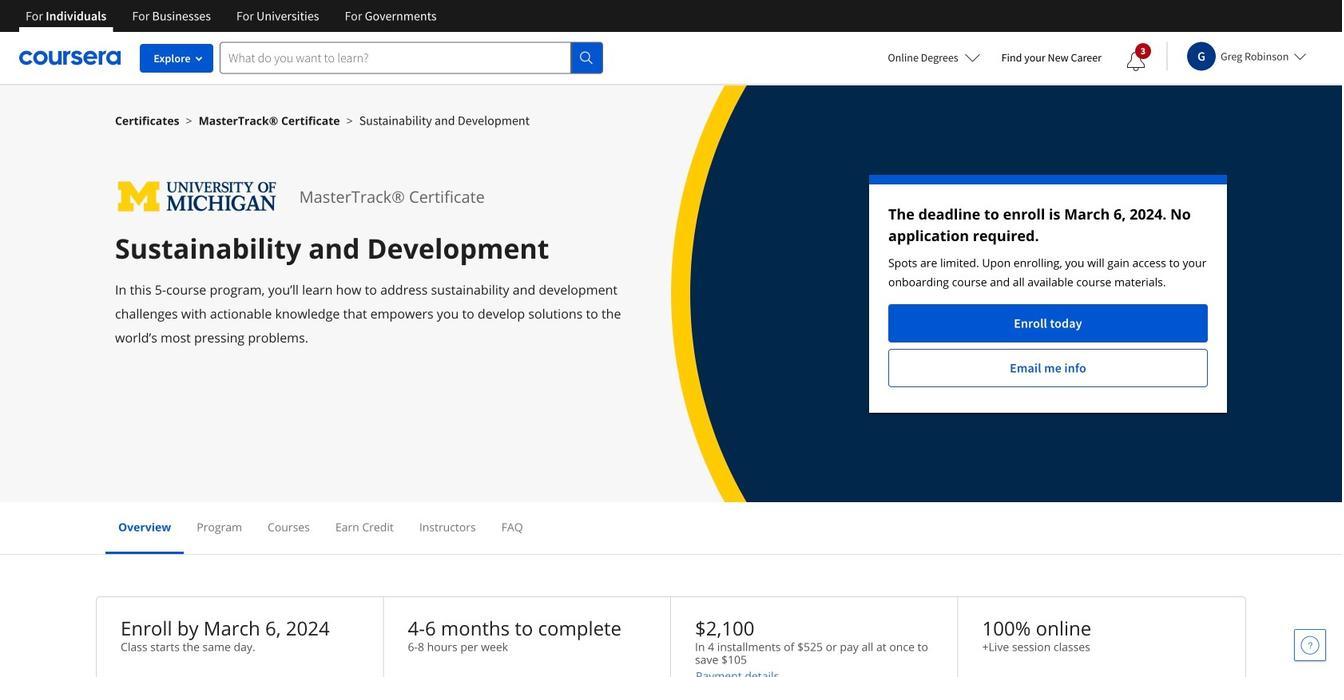 Task type: locate. For each thing, give the bounding box(es) containing it.
help center image
[[1301, 636, 1320, 655]]

status
[[869, 175, 1227, 413]]

None search field
[[220, 42, 603, 74]]

What do you want to learn? text field
[[220, 42, 571, 74]]



Task type: describe. For each thing, give the bounding box(es) containing it.
certificate menu element
[[105, 502, 1237, 554]]

university of michigan image
[[115, 175, 280, 219]]

coursera image
[[19, 45, 121, 71]]

banner navigation
[[13, 0, 449, 32]]



Task type: vqa. For each thing, say whether or not it's contained in the screenshot.
Certificate Menu Element
yes



